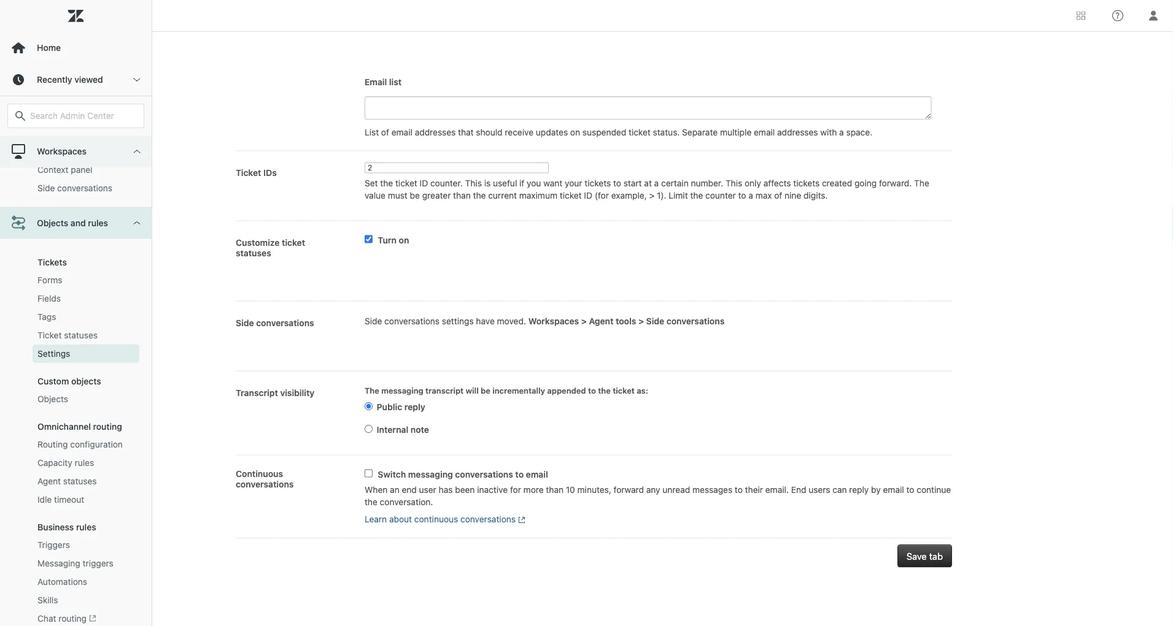 Task type: describe. For each thing, give the bounding box(es) containing it.
chat routing element
[[37, 613, 96, 626]]

workspaces
[[37, 146, 87, 157]]

capacity
[[37, 458, 72, 468]]

fields
[[37, 294, 61, 304]]

automations link
[[33, 573, 139, 592]]

recently viewed button
[[0, 64, 152, 96]]

and
[[71, 218, 86, 228]]

rules for business rules
[[76, 523, 96, 533]]

objects link
[[33, 390, 139, 409]]

triggers element
[[37, 540, 70, 552]]

agent for agent statuses
[[37, 477, 61, 487]]

messaging triggers
[[37, 559, 114, 569]]

configuration
[[70, 440, 123, 450]]

tags
[[37, 312, 56, 322]]

Search Admin Center field
[[30, 111, 136, 122]]

capacity rules element
[[37, 457, 94, 470]]

chat
[[37, 614, 56, 624]]

custom objects
[[37, 377, 101, 387]]

agent interface link
[[33, 124, 139, 142]]

agent for agent interface
[[37, 128, 61, 138]]

custom objects element
[[37, 377, 101, 387]]

tags element
[[37, 311, 56, 323]]

tree item containing objects and rules
[[0, 207, 152, 627]]

messaging
[[37, 559, 80, 569]]

user menu image
[[1146, 8, 1162, 24]]

objects
[[71, 377, 101, 387]]

forms element
[[37, 274, 62, 287]]

messaging triggers link
[[33, 555, 139, 573]]

forms
[[37, 275, 62, 285]]

settings link
[[33, 345, 139, 363]]

skills link
[[33, 592, 139, 610]]

dynamic content link
[[33, 142, 139, 161]]

none search field inside primary element
[[1, 104, 150, 128]]

objects for objects and rules
[[37, 218, 68, 228]]

context panel link
[[33, 161, 139, 179]]

idle timeout link
[[33, 491, 139, 510]]

context panel element
[[37, 164, 92, 176]]

home button
[[0, 32, 152, 64]]

tags link
[[33, 308, 139, 327]]

tickets
[[37, 257, 67, 268]]

workspaces group
[[0, 18, 152, 207]]

statuses for ticket statuses
[[64, 331, 98, 341]]

help image
[[1113, 10, 1124, 21]]

idle
[[37, 495, 52, 505]]

messaging triggers element
[[37, 558, 114, 570]]

primary element
[[0, 0, 152, 627]]

custom
[[37, 377, 69, 387]]

routing
[[37, 440, 68, 450]]

omnichannel
[[37, 422, 91, 432]]

tree containing agent interface
[[0, 0, 152, 627]]

side
[[37, 183, 55, 193]]

skills element
[[37, 595, 58, 607]]

tickets element
[[37, 257, 67, 268]]

viewed
[[74, 75, 103, 85]]

business rules
[[37, 523, 96, 533]]

ticket
[[37, 331, 62, 341]]

idle timeout element
[[37, 494, 84, 506]]

routing for omnichannel routing
[[93, 422, 122, 432]]

side conversations link
[[33, 179, 139, 198]]



Task type: vqa. For each thing, say whether or not it's contained in the screenshot.
Automations
yes



Task type: locate. For each thing, give the bounding box(es) containing it.
interface
[[63, 128, 98, 138]]

ticket statuses element
[[37, 330, 98, 342]]

1 vertical spatial statuses
[[63, 477, 97, 487]]

context
[[37, 165, 68, 175]]

forms link
[[33, 271, 139, 290]]

agent interface element
[[37, 127, 98, 139]]

routing configuration element
[[37, 439, 123, 451]]

conversations
[[57, 183, 112, 193]]

triggers link
[[33, 537, 139, 555]]

fields element
[[37, 293, 61, 305]]

rules inside objects and rules dropdown button
[[88, 218, 108, 228]]

objects inside group
[[37, 394, 68, 405]]

omnichannel routing element
[[37, 422, 122, 432]]

omnichannel routing
[[37, 422, 122, 432]]

routing for chat routing
[[58, 614, 87, 624]]

side conversations element
[[37, 182, 112, 195]]

0 vertical spatial rules
[[88, 218, 108, 228]]

settings element
[[37, 348, 70, 360]]

statuses down capacity rules link
[[63, 477, 97, 487]]

idle timeout
[[37, 495, 84, 505]]

objects left and
[[37, 218, 68, 228]]

content
[[74, 146, 105, 156]]

panel
[[71, 165, 92, 175]]

capacity rules
[[37, 458, 94, 468]]

agent inside "link"
[[37, 128, 61, 138]]

ticket statuses link
[[33, 327, 139, 345]]

rules down routing configuration link
[[75, 458, 94, 468]]

objects and rules button
[[0, 207, 152, 239]]

objects and rules
[[37, 218, 108, 228]]

0 horizontal spatial routing
[[58, 614, 87, 624]]

statuses
[[64, 331, 98, 341], [63, 477, 97, 487]]

0 vertical spatial agent
[[37, 128, 61, 138]]

agent interface
[[37, 128, 98, 138]]

objects and rules group
[[0, 239, 152, 627]]

0 vertical spatial statuses
[[64, 331, 98, 341]]

agent statuses
[[37, 477, 97, 487]]

objects down custom
[[37, 394, 68, 405]]

1 tree item from the top
[[0, 0, 152, 207]]

timeout
[[54, 495, 84, 505]]

business rules element
[[37, 523, 96, 533]]

dynamic content element
[[37, 145, 105, 158]]

rules inside "capacity rules" element
[[75, 458, 94, 468]]

statuses down 'tags' link
[[64, 331, 98, 341]]

tree item containing agent interface
[[0, 0, 152, 207]]

0 vertical spatial routing
[[93, 422, 122, 432]]

0 vertical spatial objects
[[37, 218, 68, 228]]

routing down skills link
[[58, 614, 87, 624]]

chat routing link
[[33, 610, 139, 627]]

objects for objects
[[37, 394, 68, 405]]

agent
[[37, 128, 61, 138], [37, 477, 61, 487]]

side conversations
[[37, 183, 112, 193]]

rules
[[88, 218, 108, 228], [75, 458, 94, 468], [76, 523, 96, 533]]

statuses for agent statuses
[[63, 477, 97, 487]]

routing configuration link
[[33, 436, 139, 454]]

objects inside dropdown button
[[37, 218, 68, 228]]

home
[[37, 43, 61, 53]]

2 tree item from the top
[[0, 207, 152, 627]]

context panel
[[37, 165, 92, 175]]

triggers
[[83, 559, 114, 569]]

capacity rules link
[[33, 454, 139, 473]]

routing configuration
[[37, 440, 123, 450]]

agent statuses link
[[33, 473, 139, 491]]

1 vertical spatial objects
[[37, 394, 68, 405]]

workspaces button
[[0, 136, 152, 168]]

tree item
[[0, 0, 152, 207], [0, 207, 152, 627]]

tree
[[0, 0, 152, 627]]

1 agent from the top
[[37, 128, 61, 138]]

dynamic content
[[37, 146, 105, 156]]

1 vertical spatial agent
[[37, 477, 61, 487]]

rules right and
[[88, 218, 108, 228]]

skills
[[37, 596, 58, 606]]

objects
[[37, 218, 68, 228], [37, 394, 68, 405]]

rules up triggers link
[[76, 523, 96, 533]]

automations element
[[37, 576, 87, 589]]

None search field
[[1, 104, 150, 128]]

recently
[[37, 75, 72, 85]]

agent up "idle"
[[37, 477, 61, 487]]

business
[[37, 523, 74, 533]]

2 agent from the top
[[37, 477, 61, 487]]

routing
[[93, 422, 122, 432], [58, 614, 87, 624]]

dynamic
[[37, 146, 72, 156]]

routing up configuration
[[93, 422, 122, 432]]

1 horizontal spatial routing
[[93, 422, 122, 432]]

agent inside objects and rules group
[[37, 477, 61, 487]]

objects element
[[37, 393, 68, 406]]

1 vertical spatial rules
[[75, 458, 94, 468]]

fields link
[[33, 290, 139, 308]]

agent statuses element
[[37, 476, 97, 488]]

ticket statuses
[[37, 331, 98, 341]]

automations
[[37, 577, 87, 588]]

2 vertical spatial rules
[[76, 523, 96, 533]]

chat routing
[[37, 614, 87, 624]]

triggers
[[37, 541, 70, 551]]

recently viewed
[[37, 75, 103, 85]]

zendesk products image
[[1077, 11, 1086, 20]]

1 vertical spatial routing
[[58, 614, 87, 624]]

agent up dynamic
[[37, 128, 61, 138]]

rules for capacity rules
[[75, 458, 94, 468]]

settings
[[37, 349, 70, 359]]



